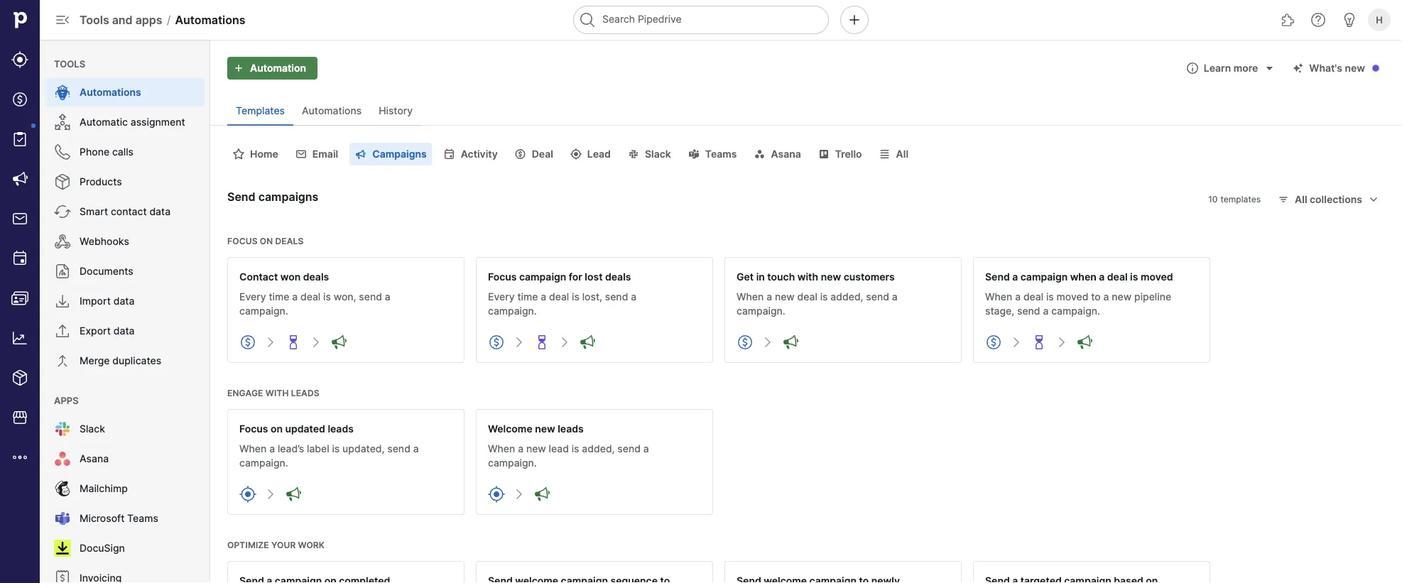 Task type: vqa. For each thing, say whether or not it's contained in the screenshot.
rightmost Made
no



Task type: describe. For each thing, give the bounding box(es) containing it.
automations menu item
[[40, 78, 210, 107]]

sales inbox image
[[11, 210, 28, 227]]

marketplace image
[[11, 409, 28, 426]]

when a new deal is added, send a campaign.
[[737, 291, 898, 317]]

focus on updated leads
[[239, 423, 354, 435]]

color undefined image for smart
[[54, 203, 71, 220]]

what's new button
[[1287, 57, 1386, 80]]

deal button
[[509, 143, 559, 166]]

email button
[[290, 143, 344, 166]]

color undefined image for documents
[[54, 263, 71, 280]]

color undefined image for automatic
[[54, 114, 71, 131]]

color secondary rgba image for email
[[293, 149, 310, 160]]

3 color muted image from the left
[[1008, 334, 1025, 351]]

menu toggle image
[[54, 11, 71, 28]]

tools for tools and apps / automations
[[80, 13, 109, 27]]

color positive image for to
[[1077, 334, 1094, 351]]

contact won deals
[[239, 271, 329, 283]]

when a deal is moved to a new pipeline stage, send a campaign.
[[986, 291, 1172, 317]]

teams inside button
[[706, 148, 737, 160]]

color secondary rgba image for trello
[[816, 149, 833, 160]]

0 vertical spatial moved
[[1141, 271, 1174, 283]]

welcome new leads
[[488, 423, 584, 435]]

export
[[80, 325, 111, 337]]

added, for lead
[[582, 443, 615, 455]]

1 horizontal spatial automations
[[175, 13, 246, 27]]

asana button
[[749, 143, 807, 166]]

trello button
[[813, 143, 868, 166]]

import data
[[80, 295, 135, 307]]

touch
[[768, 271, 795, 283]]

send for send a campaign when a deal is moved
[[986, 271, 1010, 283]]

home image
[[9, 9, 31, 31]]

color undefined image for mailchimp
[[54, 480, 71, 497]]

lost
[[585, 271, 603, 283]]

products
[[80, 176, 122, 188]]

lead
[[549, 443, 569, 455]]

color undefined image for products
[[54, 173, 71, 190]]

microsoft teams link
[[45, 505, 205, 533]]

color secondary rgba image for all
[[877, 149, 894, 160]]

asana inside 'menu'
[[80, 453, 109, 465]]

docusign
[[80, 543, 125, 555]]

h button
[[1366, 6, 1394, 34]]

smart contact data link
[[45, 198, 205, 226]]

on for deals
[[260, 236, 273, 246]]

phone calls
[[80, 146, 134, 158]]

color secondary rgba image for home
[[230, 149, 247, 160]]

when for when a new deal is added, send a campaign.
[[737, 291, 764, 303]]

contacts image
[[11, 290, 28, 307]]

added, for deal
[[831, 291, 864, 303]]

tools and apps / automations
[[80, 13, 246, 27]]

every time a deal is won, send a campaign.
[[239, 291, 391, 317]]

focus for focus campaign for lost deals
[[488, 271, 517, 283]]

0 vertical spatial data
[[150, 206, 171, 218]]

all for all
[[897, 148, 909, 160]]

2 leads from the left
[[558, 423, 584, 435]]

color undefined image for slack
[[54, 421, 71, 438]]

webhooks link
[[45, 227, 205, 256]]

campaign. inside when a deal is moved to a new pipeline stage, send a campaign.
[[1052, 305, 1101, 317]]

automations link
[[45, 78, 205, 107]]

time for won
[[269, 291, 290, 303]]

deal inside when a deal is moved to a new pipeline stage, send a campaign.
[[1024, 291, 1044, 303]]

mailchimp link
[[45, 475, 205, 503]]

when
[[1071, 271, 1097, 283]]

0 horizontal spatial color positive image
[[285, 486, 302, 503]]

color undefined image for merge duplicates
[[54, 352, 71, 370]]

color secondary rgba image for activity
[[441, 149, 458, 160]]

duplicates
[[113, 355, 161, 367]]

all button
[[874, 143, 915, 166]]

send for every time a deal is won, send a campaign.
[[359, 291, 382, 303]]

send for when a new lead is added, send a campaign.
[[618, 443, 641, 455]]

color muted image for lost,
[[556, 334, 573, 351]]

color active image for when a new lead is added, send a campaign.
[[488, 486, 505, 503]]

1 campaign from the left
[[519, 271, 567, 283]]

focus on deals
[[227, 236, 304, 246]]

color undefined image for import
[[54, 293, 71, 310]]

every for every time a deal is lost, send a campaign.
[[488, 291, 515, 303]]

work
[[298, 540, 325, 550]]

quick add image
[[846, 11, 863, 28]]

documents link
[[45, 257, 205, 286]]

color learn image for lost,
[[534, 334, 551, 351]]

new up 'when a new deal is added, send a campaign.'
[[821, 271, 842, 283]]

won,
[[334, 291, 356, 303]]

more image
[[11, 449, 28, 466]]

insights image
[[11, 330, 28, 347]]

get in touch with new customers
[[737, 271, 895, 283]]

color active image for every time a deal is lost, send a campaign.
[[488, 334, 505, 351]]

export data
[[80, 325, 135, 337]]

2 deals from the left
[[605, 271, 631, 283]]

welcome
[[488, 423, 533, 435]]

pipeline
[[1135, 291, 1172, 303]]

apps
[[135, 13, 162, 27]]

products link
[[45, 168, 205, 196]]

learn more
[[1204, 62, 1259, 74]]

docusign link
[[45, 534, 205, 563]]

h
[[1377, 14, 1383, 25]]

updated
[[285, 423, 325, 435]]

what's new
[[1310, 62, 1366, 74]]

1 vertical spatial with
[[266, 388, 289, 398]]

color positive image for won,
[[330, 334, 348, 351]]

when for when a deal is moved to a new pipeline stage, send a campaign.
[[986, 291, 1013, 303]]

color active image for when a lead's label is updated, send a campaign.
[[239, 486, 257, 503]]

mailchimp
[[80, 483, 128, 495]]

deal right the when
[[1108, 271, 1128, 283]]

campaign. for every time a deal is lost, send a campaign.
[[488, 305, 537, 317]]

2 campaign from the left
[[1021, 271, 1068, 283]]

when a lead's label is updated, send a campaign.
[[239, 443, 419, 469]]

color muted image for when a new lead is added, send a campaign.
[[511, 486, 528, 503]]

6 color undefined image from the top
[[54, 570, 71, 583]]

deals image
[[11, 91, 28, 108]]

products image
[[11, 370, 28, 387]]

Search Pipedrive field
[[573, 6, 829, 34]]

calls
[[112, 146, 134, 158]]

lost,
[[583, 291, 603, 303]]

all for all collections
[[1296, 194, 1308, 206]]

apps
[[54, 395, 79, 406]]

is for every time a deal is lost, send a campaign.
[[572, 291, 580, 303]]

documents
[[80, 265, 133, 278]]

campaigns
[[373, 148, 427, 160]]

color secondary rgba image for lead
[[568, 149, 585, 160]]

smart
[[80, 206, 108, 218]]

color primary image
[[1290, 63, 1307, 74]]

lead
[[588, 148, 611, 160]]

merge duplicates
[[80, 355, 161, 367]]

home button
[[227, 143, 284, 166]]

deal for when a new deal is added, send a campaign.
[[798, 291, 818, 303]]

export data link
[[45, 317, 205, 345]]

campaign. for when a new deal is added, send a campaign.
[[737, 305, 786, 317]]

moved inside when a deal is moved to a new pipeline stage, send a campaign.
[[1057, 291, 1089, 303]]

campaign. for when a lead's label is updated, send a campaign.
[[239, 457, 288, 469]]

color primary inverted image
[[230, 63, 247, 74]]

engage with leads
[[227, 388, 320, 398]]

webhooks
[[80, 236, 129, 248]]

deals
[[275, 236, 304, 246]]

optimize
[[227, 540, 269, 550]]

learn more button
[[1182, 57, 1281, 80]]

2 vertical spatial automations
[[302, 105, 362, 117]]

color undefined image for docusign
[[54, 540, 71, 557]]

label
[[307, 443, 329, 455]]

color muted image for when a lead's label is updated, send a campaign.
[[262, 486, 279, 503]]

deal for every time a deal is lost, send a campaign.
[[549, 291, 569, 303]]

campaign. for every time a deal is won, send a campaign.
[[239, 305, 288, 317]]

send for when a new deal is added, send a campaign.
[[867, 291, 890, 303]]

campaign. for when a new lead is added, send a campaign.
[[488, 457, 537, 469]]

contact
[[239, 271, 278, 283]]

color muted image for to
[[1054, 334, 1071, 351]]

trello
[[836, 148, 862, 160]]

activity button
[[438, 143, 504, 166]]

won
[[280, 271, 301, 283]]

new inside button
[[1346, 62, 1366, 74]]



Task type: locate. For each thing, give the bounding box(es) containing it.
send
[[227, 190, 256, 204], [986, 271, 1010, 283]]

when for when a new lead is added, send a campaign.
[[488, 443, 515, 455]]

send right lead
[[618, 443, 641, 455]]

every time a deal is lost, send a campaign.
[[488, 291, 637, 317]]

color secondary rgba image
[[293, 149, 310, 160], [441, 149, 458, 160], [568, 149, 585, 160], [816, 149, 833, 160], [877, 149, 894, 160]]

1 color secondary rgba image from the left
[[230, 149, 247, 160]]

added, inside when a new lead is added, send a campaign.
[[582, 443, 615, 455]]

campaign. inside 'when a new deal is added, send a campaign.'
[[737, 305, 786, 317]]

send inside when a deal is moved to a new pipeline stage, send a campaign.
[[1018, 305, 1041, 317]]

send for send campaigns
[[227, 190, 256, 204]]

color active image for when a new deal is added, send a campaign.
[[737, 334, 754, 351]]

send inside when a lead's label is updated, send a campaign.
[[387, 443, 411, 455]]

teams up docusign link at the left
[[127, 513, 158, 525]]

tools for tools
[[54, 58, 85, 69]]

0 horizontal spatial moved
[[1057, 291, 1089, 303]]

1 vertical spatial automations
[[80, 86, 141, 98]]

/
[[167, 13, 171, 27]]

is down get in touch with new customers
[[821, 291, 828, 303]]

added,
[[831, 291, 864, 303], [582, 443, 615, 455]]

1 vertical spatial on
[[271, 423, 283, 435]]

automatic assignment link
[[45, 108, 205, 136]]

color undefined image
[[54, 114, 71, 131], [54, 203, 71, 220], [54, 293, 71, 310], [54, 323, 71, 340], [54, 510, 71, 527], [54, 570, 71, 583]]

1 color active image from the left
[[488, 334, 505, 351]]

color undefined image for asana
[[54, 451, 71, 468]]

color primary image left learn
[[1185, 63, 1202, 74]]

assignment
[[131, 116, 185, 128]]

lead's
[[278, 443, 304, 455]]

updated,
[[343, 443, 385, 455]]

every for every time a deal is won, send a campaign.
[[239, 291, 266, 303]]

color muted image down every time a deal is lost, send a campaign.
[[556, 334, 573, 351]]

1 horizontal spatial color active image
[[737, 334, 754, 351]]

color positive image for when a new lead is added, send a campaign.
[[534, 486, 551, 503]]

color undefined image right deals image
[[54, 84, 71, 101]]

color secondary rgba image left 'activity'
[[441, 149, 458, 160]]

0 horizontal spatial campaign
[[519, 271, 567, 283]]

color undefined image left phone
[[54, 144, 71, 161]]

color undefined image left export
[[54, 323, 71, 340]]

history
[[379, 105, 413, 117]]

time
[[269, 291, 290, 303], [518, 291, 538, 303]]

added, down "customers"
[[831, 291, 864, 303]]

color active image up optimize
[[239, 486, 257, 503]]

color secondary rgba image inside home button
[[230, 149, 247, 160]]

0 horizontal spatial all
[[897, 148, 909, 160]]

1 horizontal spatial asana
[[771, 148, 801, 160]]

2 time from the left
[[518, 291, 538, 303]]

slack inside button
[[645, 148, 671, 160]]

color secondary rgba image right email
[[353, 149, 370, 160]]

more
[[1234, 62, 1259, 74]]

color undefined image for microsoft
[[54, 510, 71, 527]]

1 horizontal spatial every
[[488, 291, 515, 303]]

10 templates
[[1209, 194, 1261, 205]]

color undefined image left webhooks
[[54, 233, 71, 250]]

is right the 'label' on the bottom left of page
[[332, 443, 340, 455]]

campaigns
[[258, 190, 319, 204]]

2 vertical spatial focus
[[239, 423, 268, 435]]

color muted image down when a deal is moved to a new pipeline stage, send a campaign.
[[1054, 334, 1071, 351]]

deal down won
[[301, 291, 321, 303]]

color secondary rgba image inside lead button
[[568, 149, 585, 160]]

1 horizontal spatial deals
[[605, 271, 631, 283]]

color active image for when a deal is moved to a new pipeline stage, send a campaign.
[[986, 334, 1003, 351]]

color active image
[[488, 334, 505, 351], [737, 334, 754, 351], [986, 334, 1003, 351]]

leads image
[[11, 51, 28, 68]]

0 vertical spatial all
[[897, 148, 909, 160]]

5 color secondary rgba image from the left
[[877, 149, 894, 160]]

0 horizontal spatial color active image
[[488, 334, 505, 351]]

1 horizontal spatial campaign
[[1021, 271, 1068, 283]]

1 horizontal spatial send
[[986, 271, 1010, 283]]

templates
[[236, 105, 285, 117]]

campaign. down to
[[1052, 305, 1101, 317]]

2 horizontal spatial color positive image
[[1077, 334, 1094, 351]]

1 horizontal spatial moved
[[1141, 271, 1174, 283]]

slack link
[[45, 415, 205, 443]]

color secondary rgba image inside campaigns button
[[353, 149, 370, 160]]

focus campaign for lost deals
[[488, 271, 631, 283]]

sales assistant image
[[1342, 11, 1359, 28]]

is for when a new deal is added, send a campaign.
[[821, 291, 828, 303]]

color learn image down every time a deal is won, send a campaign.
[[285, 334, 302, 351]]

0 vertical spatial send
[[227, 190, 256, 204]]

1 time from the left
[[269, 291, 290, 303]]

color undefined image left microsoft
[[54, 510, 71, 527]]

2 horizontal spatial color positive image
[[782, 334, 799, 351]]

send right won,
[[359, 291, 382, 303]]

campaign. down lead's at the bottom of page
[[239, 457, 288, 469]]

0 vertical spatial asana
[[771, 148, 801, 160]]

deal inside 'when a new deal is added, send a campaign.'
[[798, 291, 818, 303]]

is inside every time a deal is lost, send a campaign.
[[572, 291, 580, 303]]

deals
[[303, 271, 329, 283], [605, 271, 631, 283]]

data for export data
[[114, 325, 135, 337]]

automation
[[250, 62, 306, 74]]

learn
[[1204, 62, 1232, 74]]

leads up lead
[[558, 423, 584, 435]]

2 horizontal spatial color active image
[[986, 334, 1003, 351]]

color secondary rgba image for teams
[[686, 149, 703, 160]]

1 vertical spatial focus
[[488, 271, 517, 283]]

0 vertical spatial automations
[[175, 13, 246, 27]]

color undefined image inside automatic assignment link
[[54, 114, 71, 131]]

color muted image for every time a deal is lost, send a campaign.
[[511, 334, 528, 351]]

color secondary rgba image right slack button
[[686, 149, 703, 160]]

new inside when a new lead is added, send a campaign.
[[526, 443, 546, 455]]

when down welcome
[[488, 443, 515, 455]]

when inside when a new lead is added, send a campaign.
[[488, 443, 515, 455]]

1 every from the left
[[239, 291, 266, 303]]

deal
[[1108, 271, 1128, 283], [301, 291, 321, 303], [549, 291, 569, 303], [798, 291, 818, 303], [1024, 291, 1044, 303]]

focus up contact
[[227, 236, 258, 246]]

2 every from the left
[[488, 291, 515, 303]]

3 color learn image from the left
[[1031, 334, 1048, 351]]

2 color secondary rgba image from the left
[[441, 149, 458, 160]]

6 color secondary rgba image from the left
[[751, 149, 769, 160]]

color primary image right the collections
[[1366, 194, 1383, 205]]

color secondary rgba image
[[230, 149, 247, 160], [353, 149, 370, 160], [512, 149, 529, 160], [625, 149, 642, 160], [686, 149, 703, 160], [751, 149, 769, 160]]

1 vertical spatial tools
[[54, 58, 85, 69]]

when for when a lead's label is updated, send a campaign.
[[239, 443, 267, 455]]

1 deals from the left
[[303, 271, 329, 283]]

is inside when a lead's label is updated, send a campaign.
[[332, 443, 340, 455]]

1 horizontal spatial color learn image
[[534, 334, 551, 351]]

0 horizontal spatial with
[[266, 388, 289, 398]]

1 color undefined image from the top
[[54, 114, 71, 131]]

merge duplicates link
[[45, 347, 205, 375]]

is up pipeline
[[1131, 271, 1139, 283]]

is inside 'when a new deal is added, send a campaign.'
[[821, 291, 828, 303]]

color secondary rgba image right trello
[[877, 149, 894, 160]]

deal inside every time a deal is lost, send a campaign.
[[549, 291, 569, 303]]

is for when a lead's label is updated, send a campaign.
[[332, 443, 340, 455]]

1 horizontal spatial color positive image
[[579, 334, 596, 351]]

color primary image right the templates
[[1276, 194, 1293, 205]]

2 color learn image from the left
[[534, 334, 551, 351]]

color muted image down 'when a new deal is added, send a campaign.'
[[760, 334, 777, 351]]

on for updated
[[271, 423, 283, 435]]

color muted image for when a new deal is added, send a campaign.
[[760, 334, 777, 351]]

color undefined image
[[54, 84, 71, 101], [11, 131, 28, 148], [54, 144, 71, 161], [54, 173, 71, 190], [54, 233, 71, 250], [54, 263, 71, 280], [54, 352, 71, 370], [54, 421, 71, 438], [54, 451, 71, 468], [54, 480, 71, 497], [54, 540, 71, 557]]

color learn image down every time a deal is lost, send a campaign.
[[534, 334, 551, 351]]

every inside every time a deal is lost, send a campaign.
[[488, 291, 515, 303]]

lead button
[[565, 143, 617, 166]]

campaign.
[[239, 305, 288, 317], [488, 305, 537, 317], [737, 305, 786, 317], [1052, 305, 1101, 317], [239, 457, 288, 469], [488, 457, 537, 469]]

0 horizontal spatial slack
[[80, 423, 105, 435]]

when inside 'when a new deal is added, send a campaign.'
[[737, 291, 764, 303]]

new down touch
[[775, 291, 795, 303]]

color undefined image inside merge duplicates link
[[54, 352, 71, 370]]

10
[[1209, 194, 1218, 205]]

deals right won
[[303, 271, 329, 283]]

color secondary rgba image for deal
[[512, 149, 529, 160]]

engage
[[227, 388, 263, 398]]

is inside every time a deal is won, send a campaign.
[[323, 291, 331, 303]]

automatic
[[80, 116, 128, 128]]

time for campaign
[[518, 291, 538, 303]]

slack left teams button
[[645, 148, 671, 160]]

color undefined image left import
[[54, 293, 71, 310]]

color muted image
[[262, 334, 279, 351], [511, 334, 528, 351], [760, 334, 777, 351], [262, 486, 279, 503], [511, 486, 528, 503]]

what's
[[1310, 62, 1343, 74]]

color learn image for won,
[[285, 334, 302, 351]]

1 horizontal spatial time
[[518, 291, 538, 303]]

moved up pipeline
[[1141, 271, 1174, 283]]

email
[[313, 148, 338, 160]]

send inside every time a deal is won, send a campaign.
[[359, 291, 382, 303]]

automation button
[[227, 57, 318, 80]]

data for import data
[[113, 295, 135, 307]]

color muted image down every time a deal is lost, send a campaign.
[[511, 334, 528, 351]]

microsoft teams
[[80, 513, 158, 525]]

campaign. inside every time a deal is won, send a campaign.
[[239, 305, 288, 317]]

0 horizontal spatial automations
[[80, 86, 141, 98]]

new inside 'when a new deal is added, send a campaign.'
[[775, 291, 795, 303]]

color learn image for to
[[1031, 334, 1048, 351]]

asana left trello button
[[771, 148, 801, 160]]

0 horizontal spatial color learn image
[[285, 334, 302, 351]]

2 horizontal spatial color learn image
[[1031, 334, 1048, 351]]

4 color secondary rgba image from the left
[[625, 149, 642, 160]]

is right lead
[[572, 443, 580, 455]]

asana up mailchimp in the left bottom of the page
[[80, 453, 109, 465]]

campaign. inside when a new lead is added, send a campaign.
[[488, 457, 537, 469]]

is for every time a deal is won, send a campaign.
[[323, 291, 331, 303]]

3 color active image from the left
[[986, 334, 1003, 351]]

2 color active image from the left
[[737, 334, 754, 351]]

0 vertical spatial tools
[[80, 13, 109, 27]]

automations inside "automations" link
[[80, 86, 141, 98]]

color secondary rgba image inside asana button
[[751, 149, 769, 160]]

is for when a new lead is added, send a campaign.
[[572, 443, 580, 455]]

color undefined image inside import data link
[[54, 293, 71, 310]]

color secondary rgba image left lead
[[568, 149, 585, 160]]

color undefined image up campaigns image
[[11, 131, 28, 148]]

send right lost,
[[605, 291, 628, 303]]

campaign. inside when a lead's label is updated, send a campaign.
[[239, 457, 288, 469]]

deal down the focus campaign for lost deals
[[549, 291, 569, 303]]

when inside when a deal is moved to a new pipeline stage, send a campaign.
[[986, 291, 1013, 303]]

color secondary rgba image for campaigns
[[353, 149, 370, 160]]

4 color undefined image from the top
[[54, 323, 71, 340]]

0 vertical spatial focus
[[227, 236, 258, 246]]

2 vertical spatial data
[[114, 325, 135, 337]]

campaigns image
[[11, 171, 28, 188]]

color positive image
[[579, 334, 596, 351], [782, 334, 799, 351], [534, 486, 551, 503]]

get
[[737, 271, 754, 283]]

asana link
[[45, 445, 205, 473]]

color positive image down 'when a new deal is added, send a campaign.'
[[782, 334, 799, 351]]

color secondary rgba image inside activity 'button'
[[441, 149, 458, 160]]

color undefined image inside microsoft teams link
[[54, 510, 71, 527]]

color secondary rgba image inside slack button
[[625, 149, 642, 160]]

0 horizontal spatial deals
[[303, 271, 329, 283]]

campaign. down in
[[737, 305, 786, 317]]

leads
[[328, 423, 354, 435], [558, 423, 584, 435]]

2 color undefined image from the top
[[54, 203, 71, 220]]

deal down get in touch with new customers
[[798, 291, 818, 303]]

on left deals
[[260, 236, 273, 246]]

color secondary rgba image for slack
[[625, 149, 642, 160]]

color undefined image inside products link
[[54, 173, 71, 190]]

color secondary rgba image right lead
[[625, 149, 642, 160]]

moved down the send a campaign when a deal is moved
[[1057, 291, 1089, 303]]

leads up when a lead's label is updated, send a campaign.
[[328, 423, 354, 435]]

color undefined image inside mailchimp "link"
[[54, 480, 71, 497]]

your
[[271, 540, 296, 550]]

color undefined image inside phone calls link
[[54, 144, 71, 161]]

color undefined image inside asana link
[[54, 451, 71, 468]]

1 horizontal spatial teams
[[706, 148, 737, 160]]

0 horizontal spatial time
[[269, 291, 290, 303]]

tools down menu toggle image
[[54, 58, 85, 69]]

templates
[[1221, 194, 1261, 205]]

automations up email
[[302, 105, 362, 117]]

menu containing automations
[[40, 40, 210, 583]]

tools left "and"
[[80, 13, 109, 27]]

smart contact data
[[80, 206, 171, 218]]

automatic assignment
[[80, 116, 185, 128]]

1 color secondary rgba image from the left
[[293, 149, 310, 160]]

added, inside 'when a new deal is added, send a campaign.'
[[831, 291, 864, 303]]

1 vertical spatial teams
[[127, 513, 158, 525]]

color secondary rgba image for asana
[[751, 149, 769, 160]]

send campaigns
[[227, 190, 319, 204]]

all collections
[[1296, 194, 1363, 206]]

focus for focus on updated leads
[[239, 423, 268, 435]]

0 horizontal spatial teams
[[127, 513, 158, 525]]

asana inside button
[[771, 148, 801, 160]]

time down the focus campaign for lost deals
[[518, 291, 538, 303]]

color positive image for when a new deal is added, send a campaign.
[[782, 334, 799, 351]]

color secondary rgba image left home
[[230, 149, 247, 160]]

color positive image
[[330, 334, 348, 351], [1077, 334, 1094, 351], [285, 486, 302, 503]]

campaign left for
[[519, 271, 567, 283]]

color undefined image inside "webhooks" link
[[54, 233, 71, 250]]

1 vertical spatial added,
[[582, 443, 615, 455]]

1 horizontal spatial color positive image
[[330, 334, 348, 351]]

color muted image
[[308, 334, 325, 351], [556, 334, 573, 351], [1008, 334, 1025, 351], [1054, 334, 1071, 351]]

color undefined image left products
[[54, 173, 71, 190]]

when a new lead is added, send a campaign.
[[488, 443, 649, 469]]

3 color secondary rgba image from the left
[[568, 149, 585, 160]]

5 color secondary rgba image from the left
[[686, 149, 703, 160]]

color muted image down stage,
[[1008, 334, 1025, 351]]

all right trello
[[897, 148, 909, 160]]

color secondary rgba image inside all button
[[877, 149, 894, 160]]

with right touch
[[798, 271, 819, 283]]

color learn image
[[285, 334, 302, 351], [534, 334, 551, 351], [1031, 334, 1048, 351]]

automations right /
[[175, 13, 246, 27]]

color undefined image inside documents link
[[54, 263, 71, 280]]

activities image
[[11, 250, 28, 267]]

2 color muted image from the left
[[556, 334, 573, 351]]

color primary image right more
[[1262, 63, 1279, 74]]

deal for every time a deal is won, send a campaign.
[[301, 291, 321, 303]]

color secondary rgba image left the deal
[[512, 149, 529, 160]]

1 vertical spatial all
[[1296, 194, 1308, 206]]

1 horizontal spatial leads
[[558, 423, 584, 435]]

import
[[80, 295, 111, 307]]

added, right lead
[[582, 443, 615, 455]]

data right import
[[113, 295, 135, 307]]

color muted image down when a new lead is added, send a campaign. on the bottom
[[511, 486, 528, 503]]

is inside when a new lead is added, send a campaign.
[[572, 443, 580, 455]]

send a campaign when a deal is moved
[[986, 271, 1174, 283]]

campaign left the when
[[1021, 271, 1068, 283]]

send for every time a deal is lost, send a campaign.
[[605, 291, 628, 303]]

slack button
[[622, 143, 677, 166]]

asana
[[771, 148, 801, 160], [80, 453, 109, 465]]

menu
[[0, 0, 40, 583], [40, 40, 210, 583]]

0 vertical spatial with
[[798, 271, 819, 283]]

stage,
[[986, 305, 1015, 317]]

data
[[150, 206, 171, 218], [113, 295, 135, 307], [114, 325, 135, 337]]

1 vertical spatial moved
[[1057, 291, 1089, 303]]

color undefined image left merge
[[54, 352, 71, 370]]

new up lead
[[535, 423, 556, 435]]

1 vertical spatial send
[[986, 271, 1010, 283]]

color secondary rgba image inside deal button
[[512, 149, 529, 160]]

campaigns button
[[350, 143, 433, 166]]

3 color secondary rgba image from the left
[[512, 149, 529, 160]]

home
[[250, 148, 278, 160]]

4 color secondary rgba image from the left
[[816, 149, 833, 160]]

1 vertical spatial asana
[[80, 453, 109, 465]]

color muted image for every time a deal is won, send a campaign.
[[262, 334, 279, 351]]

every inside every time a deal is won, send a campaign.
[[239, 291, 266, 303]]

0 vertical spatial on
[[260, 236, 273, 246]]

0 vertical spatial teams
[[706, 148, 737, 160]]

teams button
[[683, 143, 743, 166]]

send
[[359, 291, 382, 303], [605, 291, 628, 303], [867, 291, 890, 303], [1018, 305, 1041, 317], [387, 443, 411, 455], [618, 443, 641, 455]]

quick help image
[[1310, 11, 1327, 28]]

time down contact won deals
[[269, 291, 290, 303]]

contact
[[111, 206, 147, 218]]

color undefined image inside "automations" link
[[54, 84, 71, 101]]

new down the welcome new leads
[[526, 443, 546, 455]]

1 leads from the left
[[328, 423, 354, 435]]

deals right lost
[[605, 271, 631, 283]]

when inside when a lead's label is updated, send a campaign.
[[239, 443, 267, 455]]

all left the collections
[[1296, 194, 1308, 206]]

with
[[798, 271, 819, 283], [266, 388, 289, 398]]

5 color undefined image from the top
[[54, 510, 71, 527]]

data right export
[[114, 325, 135, 337]]

color secondary rgba image inside email button
[[293, 149, 310, 160]]

data right contact
[[150, 206, 171, 218]]

color undefined image left smart
[[54, 203, 71, 220]]

color undefined image inside export data link
[[54, 323, 71, 340]]

0 horizontal spatial every
[[239, 291, 266, 303]]

to
[[1092, 291, 1101, 303]]

0 horizontal spatial added,
[[582, 443, 615, 455]]

time inside every time a deal is lost, send a campaign.
[[518, 291, 538, 303]]

send right stage,
[[1018, 305, 1041, 317]]

phone calls link
[[45, 138, 205, 166]]

when
[[737, 291, 764, 303], [986, 291, 1013, 303], [239, 443, 267, 455], [488, 443, 515, 455]]

3 color undefined image from the top
[[54, 293, 71, 310]]

color active image up engage
[[239, 334, 257, 351]]

color secondary rgba image inside teams button
[[686, 149, 703, 160]]

for
[[569, 271, 583, 283]]

color positive image down lost,
[[579, 334, 596, 351]]

1 horizontal spatial all
[[1296, 194, 1308, 206]]

color undefined image for webhooks
[[54, 233, 71, 250]]

moved
[[1141, 271, 1174, 283], [1057, 291, 1089, 303]]

tools
[[80, 13, 109, 27], [54, 58, 85, 69]]

color muted image up engage with leads
[[262, 334, 279, 351]]

color secondary rgba image right teams button
[[751, 149, 769, 160]]

campaign. inside every time a deal is lost, send a campaign.
[[488, 305, 537, 317]]

color undefined image for automations
[[54, 84, 71, 101]]

color undefined image down apps
[[54, 421, 71, 438]]

color secondary rgba image inside trello button
[[816, 149, 833, 160]]

is left lost,
[[572, 291, 580, 303]]

import data link
[[45, 287, 205, 316]]

1 color muted image from the left
[[308, 334, 325, 351]]

collections
[[1310, 194, 1363, 206]]

time inside every time a deal is won, send a campaign.
[[269, 291, 290, 303]]

0 vertical spatial slack
[[645, 148, 671, 160]]

1 horizontal spatial with
[[798, 271, 819, 283]]

automations
[[175, 13, 246, 27], [80, 86, 141, 98], [302, 105, 362, 117]]

send down home button at the left top of page
[[227, 190, 256, 204]]

color undefined image inside slack link
[[54, 421, 71, 438]]

1 horizontal spatial slack
[[645, 148, 671, 160]]

optimize your work
[[227, 540, 325, 550]]

0 horizontal spatial leads
[[328, 423, 354, 435]]

color primary image
[[1185, 63, 1202, 74], [1262, 63, 1279, 74], [1276, 194, 1293, 205], [1366, 194, 1383, 205]]

in
[[757, 271, 765, 283]]

when left lead's at the bottom of page
[[239, 443, 267, 455]]

teams
[[706, 148, 737, 160], [127, 513, 158, 525]]

new inside when a deal is moved to a new pipeline stage, send a campaign.
[[1112, 291, 1132, 303]]

color undefined image for export
[[54, 323, 71, 340]]

when down get
[[737, 291, 764, 303]]

0 vertical spatial added,
[[831, 291, 864, 303]]

2 horizontal spatial automations
[[302, 105, 362, 117]]

send inside every time a deal is lost, send a campaign.
[[605, 291, 628, 303]]

0 horizontal spatial color positive image
[[534, 486, 551, 503]]

new right to
[[1112, 291, 1132, 303]]

color active image
[[239, 334, 257, 351], [239, 486, 257, 503], [488, 486, 505, 503]]

send up stage,
[[986, 271, 1010, 283]]

color undefined image inside docusign link
[[54, 540, 71, 557]]

color learn image down when a deal is moved to a new pipeline stage, send a campaign.
[[1031, 334, 1048, 351]]

color undefined image for phone calls
[[54, 144, 71, 161]]

color positive image down every time a deal is won, send a campaign.
[[330, 334, 348, 351]]

color undefined image inside the smart contact data link
[[54, 203, 71, 220]]

new right what's
[[1346, 62, 1366, 74]]

color muted image for won,
[[308, 334, 325, 351]]

4 color muted image from the left
[[1054, 334, 1071, 351]]

color active image for every time a deal is won, send a campaign.
[[239, 334, 257, 351]]

merge
[[80, 355, 110, 367]]

0 horizontal spatial asana
[[80, 453, 109, 465]]

send inside when a new lead is added, send a campaign.
[[618, 443, 641, 455]]

focus for focus on deals
[[227, 236, 258, 246]]

customers
[[844, 271, 895, 283]]

a
[[1013, 271, 1019, 283], [1100, 271, 1105, 283], [292, 291, 298, 303], [385, 291, 391, 303], [541, 291, 547, 303], [631, 291, 637, 303], [767, 291, 773, 303], [892, 291, 898, 303], [1016, 291, 1021, 303], [1104, 291, 1110, 303], [1043, 305, 1049, 317], [269, 443, 275, 455], [413, 443, 419, 455], [518, 443, 524, 455], [644, 443, 649, 455]]

color secondary rgba image left trello
[[816, 149, 833, 160]]

deal down the send a campaign when a deal is moved
[[1024, 291, 1044, 303]]

is inside when a deal is moved to a new pipeline stage, send a campaign.
[[1047, 291, 1054, 303]]

color undefined image left "automatic"
[[54, 114, 71, 131]]

and
[[112, 13, 133, 27]]

send for when a lead's label is updated, send a campaign.
[[387, 443, 411, 455]]

slack
[[645, 148, 671, 160], [80, 423, 105, 435]]

campaign
[[519, 271, 567, 283], [1021, 271, 1068, 283]]

2 color secondary rgba image from the left
[[353, 149, 370, 160]]

deal inside every time a deal is won, send a campaign.
[[301, 291, 321, 303]]

deal
[[532, 148, 553, 160]]

send inside 'when a new deal is added, send a campaign.'
[[867, 291, 890, 303]]

1 vertical spatial data
[[113, 295, 135, 307]]

teams inside 'menu'
[[127, 513, 158, 525]]

1 color learn image from the left
[[285, 334, 302, 351]]

1 horizontal spatial added,
[[831, 291, 864, 303]]

on up lead's at the bottom of page
[[271, 423, 283, 435]]

automations up "automatic"
[[80, 86, 141, 98]]

1 vertical spatial slack
[[80, 423, 105, 435]]

color positive image down when a new lead is added, send a campaign. on the bottom
[[534, 486, 551, 503]]

0 horizontal spatial send
[[227, 190, 256, 204]]



